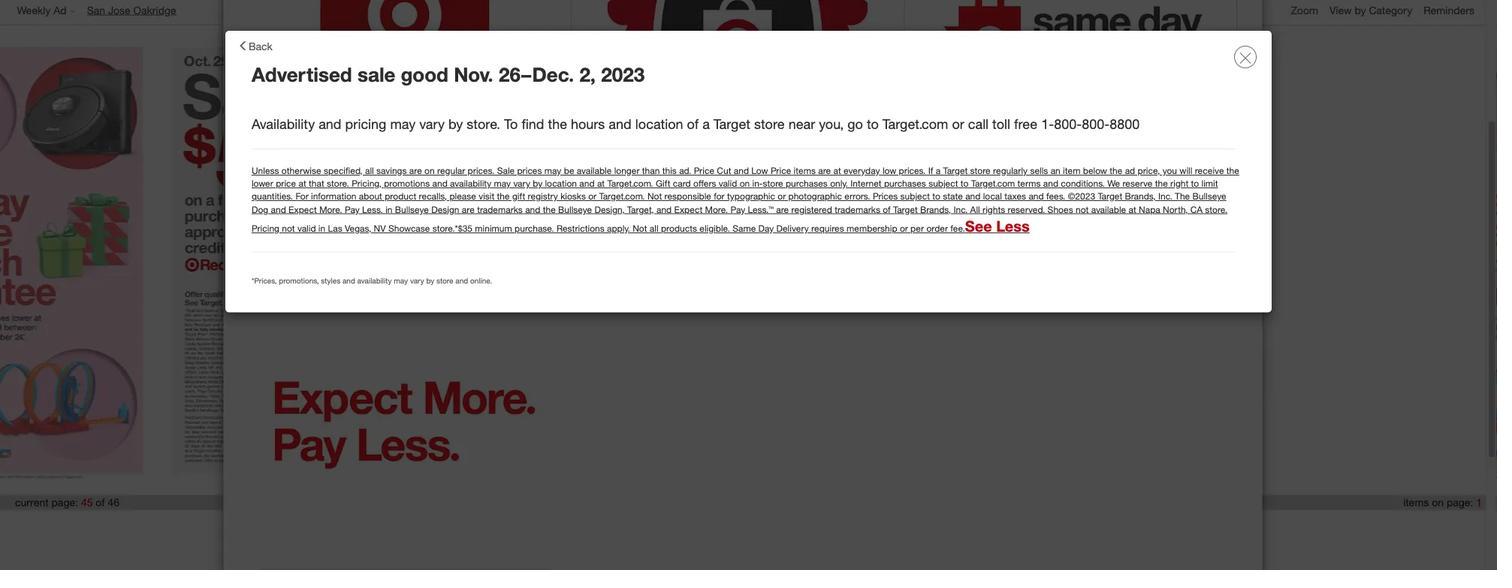 Task type: vqa. For each thing, say whether or not it's contained in the screenshot.
leftmost 17
no



Task type: locate. For each thing, give the bounding box(es) containing it.
availability right styles
[[357, 276, 392, 285]]

longer
[[614, 165, 640, 176]]

items down see less
[[988, 241, 1011, 253]]

0 vertical spatial a
[[702, 116, 710, 132]]

in down for
[[295, 204, 303, 218]]

0 horizontal spatial same
[[733, 223, 756, 234]]

target.com. up design,
[[599, 191, 645, 202]]

2 horizontal spatial view eligible items
[[935, 241, 1011, 253]]

at up 'only.'
[[833, 165, 841, 176]]

0 horizontal spatial of
[[96, 497, 105, 510]]

1 horizontal spatial valid
[[719, 178, 737, 189]]

1 vertical spatial not
[[633, 223, 647, 234]]

expect down for
[[289, 204, 317, 215]]

at up for
[[299, 178, 306, 189]]

0 horizontal spatial valid
[[297, 223, 316, 234]]

the right get
[[948, 190, 964, 204]]

all up pricing, at top left
[[365, 165, 374, 176]]

view eligible items
[[602, 241, 678, 253], [935, 241, 1011, 253], [269, 246, 345, 257]]

vegas,
[[345, 223, 371, 234]]

day down the reserve
[[1117, 190, 1136, 204]]

0 horizontal spatial day
[[758, 223, 774, 234]]

less.
[[362, 204, 383, 215]]

by left online. in the top of the page
[[426, 276, 434, 285]]

a
[[702, 116, 710, 132], [936, 165, 941, 176]]

1 horizontal spatial availability
[[450, 178, 491, 189]]

2 purchases from the left
[[884, 178, 926, 189]]

price
[[276, 178, 296, 189]]

of
[[687, 116, 699, 132], [883, 204, 891, 215], [96, 497, 105, 510]]

availability
[[450, 178, 491, 189], [357, 276, 392, 285]]

to down regularly
[[996, 190, 1006, 204]]

cut
[[717, 165, 731, 176]]

are
[[409, 165, 422, 176], [818, 165, 831, 176], [462, 204, 475, 215], [776, 204, 789, 215]]

and right cut
[[734, 165, 749, 176]]

price,
[[1138, 165, 1160, 176]]

1 vertical spatial same
[[733, 223, 756, 234]]

2 horizontal spatial eligible
[[957, 241, 986, 253]]

visit
[[479, 191, 494, 202]]

safety
[[261, 204, 292, 218]]

and
[[319, 116, 341, 132], [609, 116, 632, 132], [734, 165, 749, 176], [432, 178, 448, 189], [579, 178, 595, 189], [1043, 178, 1058, 189], [965, 191, 981, 202], [1029, 191, 1044, 202], [271, 204, 286, 215], [525, 204, 540, 215], [657, 204, 672, 215], [343, 276, 355, 285], [455, 276, 468, 285]]

state
[[943, 191, 963, 202]]

eligible
[[624, 241, 653, 253], [957, 241, 986, 253], [291, 246, 320, 257]]

reminders
[[1424, 3, 1475, 17]]

with
[[471, 190, 492, 204], [626, 190, 647, 204], [1061, 190, 1082, 204]]

subject up get
[[929, 178, 958, 189]]

2 prices. from the left
[[899, 165, 926, 176]]

recalls,
[[419, 191, 447, 202]]

1 horizontal spatial target.com
[[971, 178, 1015, 189]]

are up "promotions"
[[409, 165, 422, 176]]

minimum
[[475, 223, 512, 234]]

1 vertical spatial valid
[[297, 223, 316, 234]]

2,
[[579, 63, 596, 86]]

2 horizontal spatial with
[[1061, 190, 1082, 204]]

eligible down see
[[957, 241, 986, 253]]

0 horizontal spatial prices.
[[468, 165, 495, 176]]

the right only in the right of the page
[[798, 190, 814, 204]]

0 horizontal spatial a
[[702, 116, 710, 132]]

2 horizontal spatial items
[[988, 241, 1011, 253]]

by
[[1355, 3, 1366, 17], [448, 116, 463, 132], [533, 178, 542, 189], [426, 276, 434, 285]]

category
[[1369, 3, 1412, 17]]

products
[[661, 223, 697, 234]]

to right the go
[[867, 116, 879, 132]]

1 horizontal spatial brands,
[[1125, 191, 1156, 202]]

lower
[[252, 178, 273, 189]]

fees.
[[1046, 191, 1066, 202]]

2 800- from the left
[[1082, 116, 1110, 132]]

store. up the information at the left top
[[327, 178, 349, 189]]

of inside 'unless otherwise specified, all savings are on regular prices. sale prices may be available longer than this ad. price cut and low price items are at everyday low prices. if a target store regularly sells an item below the ad price, you will receive the lower price at that store. pricing, promotions and availability may vary by location and at target.com. gift card offers valid on in-store purchases only. internet purchases subject to target.com terms and conditions. we reserve the right to limit quantities. for information about product recalls, please visit the gift registry kiosks or target.com. not responsible for typographic or photographic errors. prices subject to state and local taxes and fees. ©2023 target brands, inc. the bullseye dog and expect more. pay less. in bullseye design are trademarks and the bullseye design, target, and expect more. pay less.™ are registered trademarks of target brands, inc. all rights reserved. shoes not available at napa north, ca store. pricing not valid in las vegas, nv showcase store.*$35 minimum purchase. restrictions apply. not all products eligible. same day delivery requires membership or per order fee.'
[[883, 204, 891, 215]]

the up we
[[1110, 165, 1123, 176]]

order with drive up, always free, only in the target app
[[594, 190, 870, 204]]

items down products
[[655, 241, 678, 253]]

not down gift
[[648, 191, 662, 202]]

for
[[296, 191, 308, 202]]

zoom-in element
[[1291, 3, 1318, 17]]

purchases
[[786, 178, 828, 189], [884, 178, 926, 189]]

1 horizontal spatial page:
[[1447, 497, 1473, 510]]

dog
[[252, 204, 268, 215]]

800- up below at the top right
[[1082, 116, 1110, 132]]

1 vertical spatial available
[[1091, 204, 1126, 215]]

0 horizontal spatial your
[[495, 190, 517, 204]]

* prices, promotions, styles and availability may vary by store and online.
[[252, 276, 492, 285]]

inc. left all
[[954, 204, 968, 215]]

1 horizontal spatial prices.
[[899, 165, 926, 176]]

1 horizontal spatial purchases
[[884, 178, 926, 189]]

availability
[[252, 116, 315, 132]]

and down terms
[[1029, 191, 1044, 202]]

target down we
[[1098, 191, 1122, 202]]

bullseye down the limit
[[1193, 191, 1226, 202]]

your inside contactless shopping options, enhanced with your safety in mind
[[495, 190, 517, 204]]

target,
[[627, 204, 654, 215]]

by inside 'unless otherwise specified, all savings are on regular prices. sale prices may be available longer than this ad. price cut and low price items are at everyday low prices. if a target store regularly sells an item below the ad price, you will receive the lower price at that store. pricing, promotions and availability may vary by location and at target.com. gift card offers valid on in-store purchases only. internet purchases subject to target.com terms and conditions. we reserve the right to limit quantities. for information about product recalls, please visit the gift registry kiosks or target.com. not responsible for typographic or photographic errors. prices subject to state and local taxes and fees. ©2023 target brands, inc. the bullseye dog and expect more. pay less. in bullseye design are trademarks and the bullseye design, target, and expect more. pay less.™ are registered trademarks of target brands, inc. all rights reserved. shoes not available at napa north, ca store. pricing not valid in las vegas, nv showcase store.*$35 minimum purchase. restrictions apply. not all products eligible. same day delivery requires membership or per order fee.'
[[533, 178, 542, 189]]

2 pay from the left
[[730, 204, 745, 215]]

1 horizontal spatial price
[[771, 165, 791, 176]]

get the store to your door with same day delivery
[[927, 190, 1180, 204]]

in right less. at top left
[[386, 204, 393, 215]]

not down "©2023"
[[1076, 204, 1089, 215]]

1 horizontal spatial items
[[655, 241, 678, 253]]

same down less.™
[[733, 223, 756, 234]]

limit
[[1202, 178, 1218, 189]]

gift
[[656, 178, 670, 189]]

pay up vegas,
[[345, 204, 360, 215]]

1 purchases from the left
[[786, 178, 828, 189]]

delivery down registered
[[776, 223, 809, 234]]

dialog
[[0, 0, 1497, 571]]

0 vertical spatial brands,
[[1125, 191, 1156, 202]]

0 horizontal spatial page:
[[52, 497, 78, 510]]

0 vertical spatial inc.
[[1158, 191, 1172, 202]]

valid down mind
[[297, 223, 316, 234]]

day down less.™
[[758, 223, 774, 234]]

1 vertical spatial day
[[758, 223, 774, 234]]

back button
[[229, 35, 282, 59]]

of down prices
[[883, 204, 891, 215]]

view for get the store to your door with same day delivery
[[935, 241, 954, 253]]

1 prices. from the left
[[468, 165, 495, 176]]

location down be
[[545, 178, 577, 189]]

0 horizontal spatial all
[[365, 165, 374, 176]]

the
[[548, 116, 567, 132], [1110, 165, 1123, 176], [1227, 165, 1239, 176], [1155, 178, 1168, 189], [798, 190, 814, 204], [948, 190, 964, 204], [497, 191, 510, 202], [543, 204, 556, 215]]

view down apply.
[[602, 241, 621, 253]]

0 horizontal spatial items
[[323, 246, 345, 257]]

at
[[833, 165, 841, 176], [299, 178, 306, 189], [597, 178, 605, 189], [1129, 204, 1136, 215]]

0 vertical spatial all
[[365, 165, 374, 176]]

promotions
[[384, 178, 430, 189]]

1 horizontal spatial expect
[[674, 204, 703, 215]]

page: left 45
[[52, 497, 78, 510]]

800- right free
[[1054, 116, 1082, 132]]

view eligible items for shopping
[[269, 246, 345, 257]]

target up cut
[[713, 116, 750, 132]]

2 horizontal spatial bullseye
[[1193, 191, 1226, 202]]

1 horizontal spatial items
[[1403, 497, 1429, 510]]

contactless shopping options, enhanced with your safety in mind link
[[261, 190, 548, 218]]

view eligible items down see
[[935, 241, 1011, 253]]

0 horizontal spatial brands,
[[920, 204, 951, 215]]

valid down cut
[[719, 178, 737, 189]]

items
[[794, 165, 816, 176], [1403, 497, 1429, 510]]

items down las
[[323, 246, 345, 257]]

1 horizontal spatial delivery
[[1139, 190, 1180, 204]]

46
[[108, 497, 119, 510]]

price
[[694, 165, 714, 176], [771, 165, 791, 176]]

and left online. in the top of the page
[[455, 276, 468, 285]]

1 vertical spatial vary
[[513, 178, 530, 189]]

inc. up north,
[[1158, 191, 1172, 202]]

find
[[522, 116, 544, 132]]

of up the ad. at left
[[687, 116, 699, 132]]

on left regular
[[425, 165, 435, 176]]

typographic
[[727, 191, 775, 202]]

target.com. down longer
[[607, 178, 653, 189]]

in
[[786, 190, 795, 204], [386, 204, 393, 215], [295, 204, 303, 218], [318, 223, 325, 234]]

0 horizontal spatial items
[[794, 165, 816, 176]]

this
[[662, 165, 677, 176]]

prices. left "if"
[[899, 165, 926, 176]]

more. down the information at the left top
[[319, 204, 342, 215]]

same down we
[[1085, 190, 1114, 204]]

0 vertical spatial items
[[794, 165, 816, 176]]

1 horizontal spatial a
[[936, 165, 941, 176]]

1 vertical spatial target.com
[[971, 178, 1015, 189]]

items left 1
[[1403, 497, 1429, 510]]

brands, down the reserve
[[1125, 191, 1156, 202]]

0 horizontal spatial location
[[545, 178, 577, 189]]

2 vertical spatial store.
[[1205, 204, 1228, 215]]

good
[[401, 63, 448, 86]]

0 vertical spatial location
[[635, 116, 683, 132]]

2 horizontal spatial on
[[1432, 497, 1444, 510]]

inc.
[[1158, 191, 1172, 202], [954, 204, 968, 215]]

pay down typographic on the top
[[730, 204, 745, 215]]

1 horizontal spatial day
[[1117, 190, 1136, 204]]

only.
[[830, 178, 848, 189]]

eligible up the promotions,
[[291, 246, 320, 257]]

45
[[81, 497, 93, 510]]

photographic
[[788, 191, 842, 202]]

purchases down low
[[884, 178, 926, 189]]

receive
[[1195, 165, 1224, 176]]

san jose oakridge link
[[87, 3, 188, 18]]

in-
[[752, 178, 763, 189]]

1 vertical spatial on
[[740, 178, 750, 189]]

1 vertical spatial location
[[545, 178, 577, 189]]

reminders link
[[1424, 3, 1486, 18]]

2 price from the left
[[771, 165, 791, 176]]

1 horizontal spatial your
[[1009, 190, 1031, 204]]

0 horizontal spatial purchases
[[786, 178, 828, 189]]

less
[[996, 217, 1030, 235]]

items inside 'unless otherwise specified, all savings are on regular prices. sale prices may be available longer than this ad. price cut and low price items are at everyday low prices. if a target store regularly sells an item below the ad price, you will receive the lower price at that store. pricing, promotions and availability may vary by location and at target.com. gift card offers valid on in-store purchases only. internet purchases subject to target.com terms and conditions. we reserve the right to limit quantities. for information about product recalls, please visit the gift registry kiosks or target.com. not responsible for typographic or photographic errors. prices subject to state and local taxes and fees. ©2023 target brands, inc. the bullseye dog and expect more. pay less. in bullseye design are trademarks and the bullseye design, target, and expect more. pay less.™ are registered trademarks of target brands, inc. all rights reserved. shoes not available at napa north, ca store. pricing not valid in las vegas, nv showcase store.*$35 minimum purchase. restrictions apply. not all products eligible. same day delivery requires membership or per order fee.'
[[794, 165, 816, 176]]

0 horizontal spatial on
[[425, 165, 435, 176]]

1 horizontal spatial all
[[650, 223, 659, 234]]

location up than
[[635, 116, 683, 132]]

0 vertical spatial valid
[[719, 178, 737, 189]]

your down terms
[[1009, 190, 1031, 204]]

day
[[1117, 190, 1136, 204], [758, 223, 774, 234]]

store up local
[[970, 165, 991, 176]]

0 vertical spatial target.com.
[[607, 178, 653, 189]]

enhanced
[[418, 190, 468, 204]]

your
[[495, 190, 517, 204], [1009, 190, 1031, 204]]

1 horizontal spatial on
[[740, 178, 750, 189]]

zoom
[[1291, 3, 1318, 17]]

delivery
[[1139, 190, 1180, 204], [776, 223, 809, 234]]

0 vertical spatial same
[[1085, 190, 1114, 204]]

items
[[655, 241, 678, 253], [988, 241, 1011, 253], [323, 246, 345, 257]]

bullseye down kiosks
[[558, 204, 592, 215]]

the down you
[[1155, 178, 1168, 189]]

2 horizontal spatial of
[[883, 204, 891, 215]]

price up offers at the left top of the page
[[694, 165, 714, 176]]

target.com up "if"
[[883, 116, 948, 132]]

1 vertical spatial delivery
[[776, 223, 809, 234]]

valid
[[719, 178, 737, 189], [297, 223, 316, 234]]

1 horizontal spatial trademarks
[[835, 204, 880, 215]]

1 horizontal spatial eligible
[[624, 241, 653, 253]]

or right typographic on the top
[[778, 191, 786, 202]]

1 horizontal spatial more.
[[705, 204, 728, 215]]

at left napa
[[1129, 204, 1136, 215]]

delivery down right
[[1139, 190, 1180, 204]]

low
[[883, 165, 896, 176]]

on left 1
[[1432, 497, 1444, 510]]

0 horizontal spatial with
[[471, 190, 492, 204]]

0 horizontal spatial pay
[[345, 204, 360, 215]]

the
[[1175, 191, 1190, 202]]

view eligible items for with
[[602, 241, 678, 253]]

0 horizontal spatial inc.
[[954, 204, 968, 215]]

and up kiosks
[[579, 178, 595, 189]]

available down we
[[1091, 204, 1126, 215]]

eligible.
[[700, 223, 730, 234]]

pricing,
[[352, 178, 381, 189]]

advertised sale good nov. 26–dec. 2, 2023 image
[[266, 288, 544, 565]]

1 vertical spatial store.
[[327, 178, 349, 189]]

0 horizontal spatial view eligible items
[[269, 246, 345, 257]]

800-
[[1054, 116, 1082, 132], [1082, 116, 1110, 132]]

errors.
[[844, 191, 870, 202]]

same inside 'unless otherwise specified, all savings are on regular prices. sale prices may be available longer than this ad. price cut and low price items are at everyday low prices. if a target store regularly sells an item below the ad price, you will receive the lower price at that store. pricing, promotions and availability may vary by location and at target.com. gift card offers valid on in-store purchases only. internet purchases subject to target.com terms and conditions. we reserve the right to limit quantities. for information about product recalls, please visit the gift registry kiosks or target.com. not responsible for typographic or photographic errors. prices subject to state and local taxes and fees. ©2023 target brands, inc. the bullseye dog and expect more. pay less. in bullseye design are trademarks and the bullseye design, target, and expect more. pay less.™ are registered trademarks of target brands, inc. all rights reserved. shoes not available at napa north, ca store. pricing not valid in las vegas, nv showcase store.*$35 minimum purchase. restrictions apply. not all products eligible. same day delivery requires membership or per order fee.'
[[733, 223, 756, 234]]

0 horizontal spatial eligible
[[291, 246, 320, 257]]

1 800- from the left
[[1054, 116, 1082, 132]]

page: left 1
[[1447, 497, 1473, 510]]

0 vertical spatial store.
[[467, 116, 500, 132]]

0 horizontal spatial available
[[577, 165, 612, 176]]

eligible for shopping
[[291, 246, 320, 257]]

napa
[[1139, 204, 1160, 215]]

order with drive up, always free, only in the target app image
[[599, 0, 876, 173]]

1 with from the left
[[471, 190, 492, 204]]

1 vertical spatial availability
[[357, 276, 392, 285]]

quantities.
[[252, 191, 293, 202]]

the down registry
[[543, 204, 556, 215]]

expect down responsible
[[674, 204, 703, 215]]

low
[[751, 165, 768, 176]]

0 horizontal spatial trademarks
[[477, 204, 523, 215]]

promotions,
[[279, 276, 319, 285]]

on left in-
[[740, 178, 750, 189]]

if
[[928, 165, 933, 176]]

store left near
[[754, 116, 785, 132]]

and up enhanced
[[432, 178, 448, 189]]

1 your from the left
[[495, 190, 517, 204]]

and down the 'quantities.'
[[271, 204, 286, 215]]

otherwise
[[282, 165, 321, 176]]

eligible down apply.
[[624, 241, 653, 253]]

availability up please
[[450, 178, 491, 189]]

target.com up local
[[971, 178, 1015, 189]]

get the store to your door with same day delivery image
[[932, 0, 1209, 173]]

0 horizontal spatial availability
[[357, 276, 392, 285]]

1 horizontal spatial pay
[[730, 204, 745, 215]]

1 vertical spatial inc.
[[954, 204, 968, 215]]

we
[[1107, 178, 1120, 189]]

0 horizontal spatial price
[[694, 165, 714, 176]]

0 vertical spatial on
[[425, 165, 435, 176]]

contactless shopping options, enhanced with your safety in mind image
[[266, 0, 543, 173]]

may down sale at the top
[[494, 178, 511, 189]]

shoes
[[1048, 204, 1073, 215]]

not down target,
[[633, 223, 647, 234]]

1 horizontal spatial with
[[626, 190, 647, 204]]

not
[[648, 191, 662, 202], [633, 223, 647, 234]]

0 horizontal spatial delivery
[[776, 223, 809, 234]]

terms
[[1018, 178, 1041, 189]]

0 horizontal spatial not
[[282, 223, 295, 234]]

1 vertical spatial of
[[883, 204, 891, 215]]



Task type: describe. For each thing, give the bounding box(es) containing it.
current page: 45 of 46
[[15, 497, 119, 510]]

in right only in the right of the page
[[786, 190, 795, 204]]

get the store to your door with same day delivery link
[[927, 190, 1214, 204]]

location inside 'unless otherwise specified, all savings are on regular prices. sale prices may be available longer than this ad. price cut and low price items are at everyday low prices. if a target store regularly sells an item below the ad price, you will receive the lower price at that store. pricing, promotions and availability may vary by location and at target.com. gift card offers valid on in-store purchases only. internet purchases subject to target.com terms and conditions. we reserve the right to limit quantities. for information about product recalls, please visit the gift registry kiosks or target.com. not responsible for typographic or photographic errors. prices subject to state and local taxes and fees. ©2023 target brands, inc. the bullseye dog and expect more. pay less. in bullseye design are trademarks and the bullseye design, target, and expect more. pay less.™ are registered trademarks of target brands, inc. all rights reserved. shoes not available at napa north, ca store. pricing not valid in las vegas, nv showcase store.*$35 minimum purchase. restrictions apply. not all products eligible. same day delivery requires membership or per order fee.'
[[545, 178, 577, 189]]

0 horizontal spatial target.com
[[883, 116, 948, 132]]

1 vertical spatial all
[[650, 223, 659, 234]]

1-
[[1041, 116, 1054, 132]]

and down registry
[[525, 204, 540, 215]]

0 vertical spatial subject
[[929, 178, 958, 189]]

items on page: 1
[[1403, 497, 1482, 510]]

san jose oakridge
[[87, 3, 176, 17]]

1 vertical spatial brands,
[[920, 204, 951, 215]]

up,
[[679, 190, 696, 204]]

items for shopping
[[323, 246, 345, 257]]

view for contactless shopping options, enhanced with your safety in mind
[[269, 246, 289, 257]]

order
[[927, 223, 948, 234]]

everyday
[[844, 165, 880, 176]]

0 vertical spatial available
[[577, 165, 612, 176]]

1 horizontal spatial location
[[635, 116, 683, 132]]

rights
[[983, 204, 1005, 215]]

reserve
[[1123, 178, 1153, 189]]

2 vertical spatial on
[[1432, 497, 1444, 510]]

menu left image
[[238, 41, 249, 51]]

app
[[851, 190, 870, 204]]

1 more. from the left
[[319, 204, 342, 215]]

zoom link
[[1291, 3, 1330, 18]]

2 expect from the left
[[674, 204, 703, 215]]

view for order with drive up, always free, only in the target app
[[602, 241, 621, 253]]

drive
[[650, 190, 676, 204]]

pricing
[[252, 223, 279, 234]]

target up the per on the right top
[[893, 204, 918, 215]]

design,
[[595, 204, 625, 215]]

advertised sale good nov. 26–dec. 2, 2023
[[252, 63, 645, 86]]

0 horizontal spatial bullseye
[[395, 204, 429, 215]]

contactless
[[261, 190, 321, 204]]

be
[[564, 165, 574, 176]]

2023
[[601, 63, 645, 86]]

you
[[1163, 165, 1177, 176]]

go
[[848, 116, 863, 132]]

shopping
[[324, 190, 371, 204]]

product
[[385, 191, 416, 202]]

1 vertical spatial items
[[1403, 497, 1429, 510]]

0 horizontal spatial store.
[[327, 178, 349, 189]]

membership
[[847, 223, 897, 234]]

2 horizontal spatial store.
[[1205, 204, 1228, 215]]

1 horizontal spatial bullseye
[[558, 204, 592, 215]]

and up all
[[965, 191, 981, 202]]

1 expect from the left
[[289, 204, 317, 215]]

1 price from the left
[[694, 165, 714, 176]]

vary inside 'unless otherwise specified, all savings are on regular prices. sale prices may be available longer than this ad. price cut and low price items are at everyday low prices. if a target store regularly sells an item below the ad price, you will receive the lower price at that store. pricing, promotions and availability may vary by location and at target.com. gift card offers valid on in-store purchases only. internet purchases subject to target.com terms and conditions. we reserve the right to limit quantities. for information about product recalls, please visit the gift registry kiosks or target.com. not responsible for typographic or photographic errors. prices subject to state and local taxes and fees. ©2023 target brands, inc. the bullseye dog and expect more. pay less. in bullseye design are trademarks and the bullseye design, target, and expect more. pay less.™ are registered trademarks of target brands, inc. all rights reserved. shoes not available at napa north, ca store. pricing not valid in las vegas, nv showcase store.*$35 minimum purchase. restrictions apply. not all products eligible. same day delivery requires membership or per order fee.'
[[513, 178, 530, 189]]

apply.
[[607, 223, 630, 234]]

or left the per on the right top
[[900, 223, 908, 234]]

view by category
[[1330, 3, 1412, 17]]

eligible for the
[[957, 241, 986, 253]]

ad
[[1125, 165, 1135, 176]]

or left call
[[952, 116, 964, 132]]

0 vertical spatial not
[[648, 191, 662, 202]]

may left be
[[544, 165, 561, 176]]

responsible
[[665, 191, 711, 202]]

©2023
[[1068, 191, 1095, 202]]

in inside contactless shopping options, enhanced with your safety in mind
[[295, 204, 303, 218]]

and right target,
[[657, 204, 672, 215]]

2 vertical spatial of
[[96, 497, 105, 510]]

are down please
[[462, 204, 475, 215]]

you,
[[819, 116, 844, 132]]

target.com inside 'unless otherwise specified, all savings are on regular prices. sale prices may be available longer than this ad. price cut and low price items are at everyday low prices. if a target store regularly sells an item below the ad price, you will receive the lower price at that store. pricing, promotions and availability may vary by location and at target.com. gift card offers valid on in-store purchases only. internet purchases subject to target.com terms and conditions. we reserve the right to limit quantities. for information about product recalls, please visit the gift registry kiosks or target.com. not responsible for typographic or photographic errors. prices subject to state and local taxes and fees. ©2023 target brands, inc. the bullseye dog and expect more. pay less. in bullseye design are trademarks and the bullseye design, target, and expect more. pay less.™ are registered trademarks of target brands, inc. all rights reserved. shoes not available at napa north, ca store. pricing not valid in las vegas, nv showcase store.*$35 minimum purchase. restrictions apply. not all products eligible. same day delivery requires membership or per order fee.'
[[971, 178, 1015, 189]]

door
[[1034, 190, 1058, 204]]

items for with
[[655, 241, 678, 253]]

items for the
[[988, 241, 1011, 253]]

availability inside 'unless otherwise specified, all savings are on regular prices. sale prices may be available longer than this ad. price cut and low price items are at everyday low prices. if a target store regularly sells an item below the ad price, you will receive the lower price at that store. pricing, promotions and availability may vary by location and at target.com. gift card offers valid on in-store purchases only. internet purchases subject to target.com terms and conditions. we reserve the right to limit quantities. for information about product recalls, please visit the gift registry kiosks or target.com. not responsible for typographic or photographic errors. prices subject to state and local taxes and fees. ©2023 target brands, inc. the bullseye dog and expect more. pay less. in bullseye design are trademarks and the bullseye design, target, and expect more. pay less.™ are registered trademarks of target brands, inc. all rights reserved. shoes not available at napa north, ca store. pricing not valid in las vegas, nv showcase store.*$35 minimum purchase. restrictions apply. not all products eligible. same day delivery requires membership or per order fee.'
[[450, 178, 491, 189]]

by up regular
[[448, 116, 463, 132]]

0 vertical spatial of
[[687, 116, 699, 132]]

1 horizontal spatial store.
[[467, 116, 500, 132]]

0 vertical spatial vary
[[419, 116, 445, 132]]

1 pay from the left
[[345, 204, 360, 215]]

get
[[927, 190, 945, 204]]

advertised
[[252, 63, 352, 86]]

in left las
[[318, 223, 325, 234]]

to
[[504, 116, 518, 132]]

1 vertical spatial target.com.
[[599, 191, 645, 202]]

internet
[[851, 178, 882, 189]]

the right receive
[[1227, 165, 1239, 176]]

will
[[1180, 165, 1192, 176]]

with inside contactless shopping options, enhanced with your safety in mind
[[471, 190, 492, 204]]

0 vertical spatial delivery
[[1139, 190, 1180, 204]]

1 vertical spatial not
[[282, 223, 295, 234]]

call
[[968, 116, 989, 132]]

mind
[[307, 204, 332, 218]]

0 vertical spatial not
[[1076, 204, 1089, 215]]

store left online. in the top of the page
[[436, 276, 453, 285]]

by left category
[[1355, 3, 1366, 17]]

north,
[[1163, 204, 1188, 215]]

prices,
[[254, 276, 277, 285]]

8800
[[1110, 116, 1140, 132]]

information
[[311, 191, 356, 202]]

ca
[[1190, 204, 1203, 215]]

are right less.™
[[776, 204, 789, 215]]

view eligible items for the
[[935, 241, 1011, 253]]

eligible for with
[[624, 241, 653, 253]]

store up only in the right of the page
[[763, 178, 783, 189]]

page 46 image
[[552, 32, 946, 489]]

fee.
[[951, 223, 965, 234]]

prices
[[873, 191, 898, 202]]

and right hours on the top of page
[[609, 116, 632, 132]]

0 vertical spatial day
[[1117, 190, 1136, 204]]

delivery inside 'unless otherwise specified, all savings are on regular prices. sale prices may be available longer than this ad. price cut and low price items are at everyday low prices. if a target store regularly sells an item below the ad price, you will receive the lower price at that store. pricing, promotions and availability may vary by location and at target.com. gift card offers valid on in-store purchases only. internet purchases subject to target.com terms and conditions. we reserve the right to limit quantities. for information about product recalls, please visit the gift registry kiosks or target.com. not responsible for typographic or photographic errors. prices subject to state and local taxes and fees. ©2023 target brands, inc. the bullseye dog and expect more. pay less. in bullseye design are trademarks and the bullseye design, target, and expect more. pay less.™ are registered trademarks of target brands, inc. all rights reserved. shoes not available at napa north, ca store. pricing not valid in las vegas, nv showcase store.*$35 minimum purchase. restrictions apply. not all products eligible. same day delivery requires membership or per order fee.'
[[776, 223, 809, 234]]

right
[[1170, 178, 1189, 189]]

at up order
[[597, 178, 605, 189]]

page 44 image
[[0, 32, 158, 489]]

1 horizontal spatial available
[[1091, 204, 1126, 215]]

the right find at the top left of page
[[548, 116, 567, 132]]

jose
[[108, 3, 130, 17]]

26–dec.
[[499, 63, 574, 86]]

1 page: from the left
[[52, 497, 78, 510]]

than
[[642, 165, 660, 176]]

design
[[431, 204, 459, 215]]

toll
[[992, 116, 1010, 132]]

to up state
[[961, 178, 969, 189]]

sale
[[358, 63, 395, 86]]

view by category link
[[1330, 3, 1424, 17]]

or right kiosks
[[588, 191, 597, 202]]

unless
[[252, 165, 279, 176]]

store.*$35
[[432, 223, 473, 234]]

1 vertical spatial subject
[[900, 191, 930, 202]]

dialog containing contactless shopping options, enhanced with your safety in mind
[[0, 0, 1497, 571]]

3 with from the left
[[1061, 190, 1082, 204]]

1 horizontal spatial same
[[1085, 190, 1114, 204]]

about
[[359, 191, 382, 202]]

and down an at the right of page
[[1043, 178, 1058, 189]]

pricing
[[345, 116, 386, 132]]

always
[[699, 190, 733, 204]]

day inside 'unless otherwise specified, all savings are on regular prices. sale prices may be available longer than this ad. price cut and low price items are at everyday low prices. if a target store regularly sells an item below the ad price, you will receive the lower price at that store. pricing, promotions and availability may vary by location and at target.com. gift card offers valid on in-store purchases only. internet purchases subject to target.com terms and conditions. we reserve the right to limit quantities. for information about product recalls, please visit the gift registry kiosks or target.com. not responsible for typographic or photographic errors. prices subject to state and local taxes and fees. ©2023 target brands, inc. the bullseye dog and expect more. pay less. in bullseye design are trademarks and the bullseye design, target, and expect more. pay less.™ are registered trademarks of target brands, inc. all rights reserved. shoes not available at napa north, ca store. pricing not valid in las vegas, nv showcase store.*$35 minimum purchase. restrictions apply. not all products eligible. same day delivery requires membership or per order fee.'
[[758, 223, 774, 234]]

the left 'gift' on the top left
[[497, 191, 510, 202]]

page 45 image
[[158, 32, 552, 489]]

2 your from the left
[[1009, 190, 1031, 204]]

oakridge
[[133, 3, 176, 17]]

las
[[328, 223, 342, 234]]

weekly
[[17, 3, 51, 17]]

1
[[1476, 497, 1482, 510]]

reserved.
[[1008, 204, 1045, 215]]

2 trademarks from the left
[[835, 204, 880, 215]]

a inside 'unless otherwise specified, all savings are on regular prices. sale prices may be available longer than this ad. price cut and low price items are at everyday low prices. if a target store regularly sells an item below the ad price, you will receive the lower price at that store. pricing, promotions and availability may vary by location and at target.com. gift card offers valid on in-store purchases only. internet purchases subject to target.com terms and conditions. we reserve the right to limit quantities. for information about product recalls, please visit the gift registry kiosks or target.com. not responsible for typographic or photographic errors. prices subject to state and local taxes and fees. ©2023 target brands, inc. the bullseye dog and expect more. pay less. in bullseye design are trademarks and the bullseye design, target, and expect more. pay less.™ are registered trademarks of target brands, inc. all rights reserved. shoes not available at napa north, ca store. pricing not valid in las vegas, nv showcase store.*$35 minimum purchase. restrictions apply. not all products eligible. same day delivery requires membership or per order fee.'
[[936, 165, 941, 176]]

may down showcase
[[394, 276, 408, 285]]

gift
[[512, 191, 525, 202]]

see less
[[965, 217, 1030, 235]]

and right styles
[[343, 276, 355, 285]]

1 trademarks from the left
[[477, 204, 523, 215]]

and left pricing
[[319, 116, 341, 132]]

2 with from the left
[[626, 190, 647, 204]]

only
[[762, 190, 783, 204]]

restrictions
[[557, 223, 604, 234]]

target right "if"
[[943, 165, 968, 176]]

styles
[[321, 276, 340, 285]]

1 horizontal spatial inc.
[[1158, 191, 1172, 202]]

2 more. from the left
[[705, 204, 728, 215]]

item
[[1063, 165, 1081, 176]]

to left the limit
[[1191, 178, 1199, 189]]

less.™
[[748, 204, 774, 215]]

may right pricing
[[390, 116, 416, 132]]

close image
[[1240, 52, 1252, 64]]

2 vertical spatial vary
[[410, 276, 424, 285]]

to left state
[[932, 191, 940, 202]]

weekly ad link
[[17, 3, 87, 18]]

ad
[[54, 3, 67, 17]]

are up 'only.'
[[818, 165, 831, 176]]

nv
[[374, 223, 386, 234]]

target down 'only.'
[[817, 190, 848, 204]]

store right state
[[967, 190, 993, 204]]

2 page: from the left
[[1447, 497, 1473, 510]]

view right zoom
[[1330, 3, 1352, 17]]



